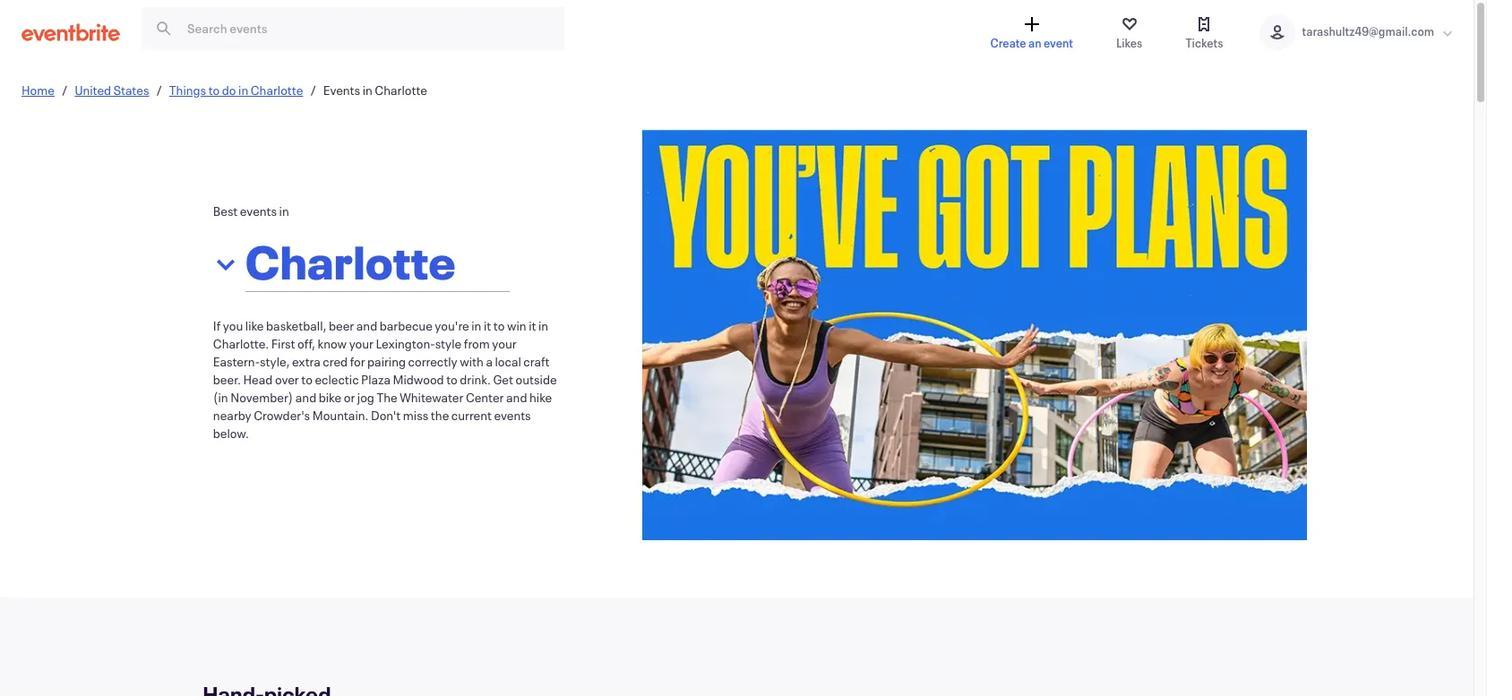 Task type: describe. For each thing, give the bounding box(es) containing it.
an
[[1028, 35, 1042, 51]]

united
[[75, 81, 111, 98]]

a
[[486, 353, 493, 370]]

know
[[318, 335, 347, 352]]

hike
[[529, 389, 552, 406]]

if
[[213, 318, 221, 335]]

craft
[[524, 353, 550, 370]]

event
[[1044, 35, 1073, 51]]

events
[[323, 81, 360, 98]]

home link
[[22, 81, 55, 98]]

things to do in charlotte link
[[169, 81, 303, 98]]

the
[[431, 407, 449, 424]]

from
[[464, 335, 490, 352]]

don't
[[371, 407, 401, 424]]

plaza
[[361, 371, 391, 388]]

likes
[[1116, 35, 1143, 51]]

crowder's
[[254, 407, 310, 424]]

to left the win
[[493, 318, 505, 335]]

nearby
[[213, 407, 252, 424]]

create
[[990, 35, 1026, 51]]

the
[[377, 389, 397, 406]]

2 charlotte from the left
[[375, 81, 427, 98]]

home
[[22, 81, 55, 98]]

things
[[169, 81, 206, 98]]

1 charlotte from the left
[[251, 81, 303, 98]]

lexington-
[[376, 335, 435, 352]]

extra
[[292, 353, 321, 370]]

if you like basketball, beer and barbecue you're in it to win it in charlotte. first off, know your lexington-style from your eastern-style, extra cred for pairing correctly with a local craft beer. head over to eclectic plaza midwood to drink. get outside (in november) and bike or jog the whitewater center and hike nearby crowder's mountain. don't miss the current events below.
[[213, 318, 557, 442]]

0 vertical spatial events
[[240, 203, 277, 220]]

best
[[213, 203, 238, 220]]

home / united states / things to do in charlotte / events in charlotte
[[22, 81, 427, 98]]

below.
[[213, 425, 249, 442]]

1 your from the left
[[349, 335, 374, 352]]

like
[[245, 318, 264, 335]]

tickets
[[1186, 35, 1223, 51]]

2 / from the left
[[156, 81, 162, 98]]

to left "do"
[[208, 81, 220, 98]]

2 your from the left
[[492, 335, 517, 352]]

basketball,
[[266, 318, 326, 335]]

do
[[222, 81, 236, 98]]

tarashultz49@gmail.com
[[1302, 24, 1434, 40]]



Task type: locate. For each thing, give the bounding box(es) containing it.
best events in
[[213, 203, 289, 220]]

with
[[460, 353, 484, 370]]

cred
[[323, 353, 348, 370]]

2 horizontal spatial and
[[506, 389, 527, 406]]

in right "do"
[[238, 81, 248, 98]]

charlotte.
[[213, 335, 269, 352]]

events
[[240, 203, 277, 220], [494, 407, 531, 424]]

in up 'from'
[[471, 318, 481, 335]]

head
[[243, 371, 273, 388]]

and right beer
[[356, 318, 377, 335]]

1 horizontal spatial and
[[356, 318, 377, 335]]

to
[[208, 81, 220, 98], [493, 318, 505, 335], [301, 371, 313, 388], [446, 371, 458, 388]]

1 / from the left
[[62, 81, 68, 98]]

in right events
[[363, 81, 373, 98]]

your
[[349, 335, 374, 352], [492, 335, 517, 352]]

1 horizontal spatial your
[[492, 335, 517, 352]]

it
[[484, 318, 491, 335], [529, 318, 536, 335]]

in right the win
[[538, 318, 548, 335]]

or
[[344, 389, 355, 406]]

2 it from the left
[[529, 318, 536, 335]]

and left bike
[[295, 389, 316, 406]]

beer.
[[213, 371, 241, 388]]

create an event
[[990, 35, 1073, 51]]

states
[[113, 81, 149, 98]]

your up local
[[492, 335, 517, 352]]

eastern-
[[213, 353, 260, 370]]

to left drink.
[[446, 371, 458, 388]]

style,
[[260, 353, 290, 370]]

events inside if you like basketball, beer and barbecue you're in it to win it in charlotte. first off, know your lexington-style from your eastern-style, extra cred for pairing correctly with a local craft beer. head over to eclectic plaza midwood to drink. get outside (in november) and bike or jog the whitewater center and hike nearby crowder's mountain. don't miss the current events below.
[[494, 407, 531, 424]]

off,
[[297, 335, 315, 352]]

/ left events
[[310, 81, 316, 98]]

beer
[[329, 318, 354, 335]]

you're
[[435, 318, 469, 335]]

miss
[[403, 407, 428, 424]]

1 horizontal spatial events
[[494, 407, 531, 424]]

0 horizontal spatial /
[[62, 81, 68, 98]]

1 horizontal spatial it
[[529, 318, 536, 335]]

tickets link
[[1168, 0, 1241, 65]]

and down get at the bottom left of the page
[[506, 389, 527, 406]]

eclectic
[[315, 371, 359, 388]]

charlotte image
[[642, 130, 1307, 540]]

1 horizontal spatial /
[[156, 81, 162, 98]]

and
[[356, 318, 377, 335], [295, 389, 316, 406], [506, 389, 527, 406]]

united states link
[[75, 81, 149, 98]]

barbecue
[[380, 318, 433, 335]]

charlotte
[[251, 81, 303, 98], [375, 81, 427, 98]]

eventbrite image
[[22, 23, 120, 41]]

None text field
[[245, 223, 562, 301]]

pairing
[[367, 353, 406, 370]]

it up 'from'
[[484, 318, 491, 335]]

your up for
[[349, 335, 374, 352]]

mountain.
[[312, 407, 369, 424]]

november)
[[230, 389, 293, 406]]

for
[[350, 353, 365, 370]]

events down center
[[494, 407, 531, 424]]

0 horizontal spatial and
[[295, 389, 316, 406]]

midwood
[[393, 371, 444, 388]]

0 horizontal spatial charlotte
[[251, 81, 303, 98]]

local
[[495, 353, 521, 370]]

(in
[[213, 389, 228, 406]]

whitewater
[[400, 389, 464, 406]]

you
[[223, 318, 243, 335]]

/ right home
[[62, 81, 68, 98]]

style
[[435, 335, 462, 352]]

correctly
[[408, 353, 458, 370]]

likes link
[[1098, 0, 1161, 65]]

win
[[507, 318, 526, 335]]

to down "extra"
[[301, 371, 313, 388]]

0 horizontal spatial events
[[240, 203, 277, 220]]

tarashultz49@gmail.com link
[[1241, 0, 1474, 65]]

over
[[275, 371, 299, 388]]

3 / from the left
[[310, 81, 316, 98]]

create an event link
[[973, 0, 1091, 65]]

0 horizontal spatial your
[[349, 335, 374, 352]]

get
[[493, 371, 513, 388]]

1 vertical spatial events
[[494, 407, 531, 424]]

current
[[451, 407, 492, 424]]

first
[[271, 335, 295, 352]]

in
[[238, 81, 248, 98], [363, 81, 373, 98], [279, 203, 289, 220], [471, 318, 481, 335], [538, 318, 548, 335]]

charlotte right events
[[375, 81, 427, 98]]

events right best
[[240, 203, 277, 220]]

drink.
[[460, 371, 491, 388]]

jog
[[357, 389, 374, 406]]

charlotte right "do"
[[251, 81, 303, 98]]

1 it from the left
[[484, 318, 491, 335]]

0 horizontal spatial it
[[484, 318, 491, 335]]

/ right states
[[156, 81, 162, 98]]

/
[[62, 81, 68, 98], [156, 81, 162, 98], [310, 81, 316, 98]]

2 horizontal spatial /
[[310, 81, 316, 98]]

it right the win
[[529, 318, 536, 335]]

1 horizontal spatial charlotte
[[375, 81, 427, 98]]

bike
[[319, 389, 341, 406]]

in right best
[[279, 203, 289, 220]]

outside
[[516, 371, 557, 388]]

center
[[466, 389, 504, 406]]



Task type: vqa. For each thing, say whether or not it's contained in the screenshot.
Log In element
no



